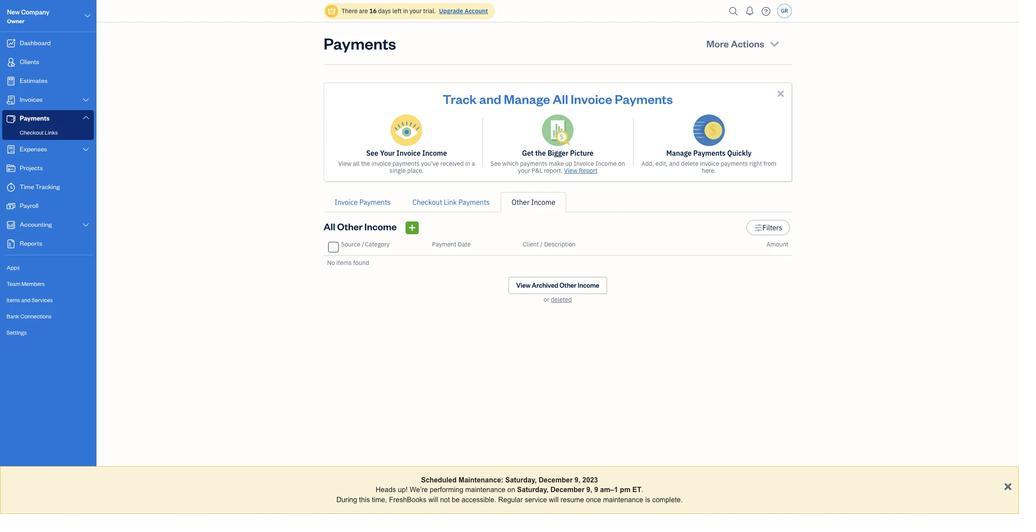 Task type: locate. For each thing, give the bounding box(es) containing it.
see your invoice income image
[[391, 114, 423, 146]]

checkout up expenses
[[20, 129, 44, 136]]

and inside manage payments quickly add, edit, and delete invoice payments right from here.
[[669, 160, 680, 168]]

no
[[327, 259, 335, 267]]

search image
[[727, 5, 741, 18]]

2 horizontal spatial payments
[[721, 160, 748, 168]]

1 invoice from the left
[[372, 160, 391, 168]]

see left your
[[366, 149, 379, 157]]

see left which
[[491, 160, 501, 168]]

found
[[353, 259, 369, 267]]

apps link
[[2, 260, 94, 275]]

on inside scheduled maintenance: saturday, december 9, 2023 heads up! we're performing maintenance on saturday, december 9, 9 am–1 pm et . during this time, freshbooks will not be accessible. regular service will resume once maintenance is complete.
[[508, 486, 515, 494]]

pm
[[620, 486, 631, 494]]

2 payments from the left
[[520, 160, 547, 168]]

other income
[[512, 198, 556, 207]]

payment date button
[[432, 240, 471, 248]]

0 vertical spatial on
[[618, 160, 625, 168]]

payment image
[[6, 114, 16, 123]]

view inside the 'see your invoice income view all the invoice payments you've received in a single place.'
[[338, 160, 352, 168]]

other down which
[[512, 198, 530, 207]]

report image
[[6, 240, 16, 248]]

payments inside see which payments make up invoice income on your p&l report.
[[520, 160, 547, 168]]

saturday, up service
[[517, 486, 549, 494]]

1 payments from the left
[[392, 160, 420, 168]]

connections
[[20, 313, 51, 320]]

1 horizontal spatial all
[[553, 90, 568, 107]]

income inside the 'see your invoice income view all the invoice payments you've received in a single place.'
[[422, 149, 447, 157]]

view for view report
[[564, 167, 578, 175]]

and right edit,
[[669, 160, 680, 168]]

invoice down your
[[372, 160, 391, 168]]

2 vertical spatial and
[[21, 297, 31, 304]]

chevron large down image for expenses
[[82, 146, 90, 153]]

1 vertical spatial the
[[361, 160, 370, 168]]

clients
[[20, 57, 39, 66]]

manage payments quickly image
[[693, 114, 725, 146]]

invoice right delete
[[700, 160, 720, 168]]

see
[[366, 149, 379, 157], [491, 160, 501, 168]]

0 horizontal spatial manage
[[504, 90, 550, 107]]

chevron large down image down payroll link
[[82, 222, 90, 229]]

actions
[[731, 37, 765, 50]]

there are 16 days left in your trial. upgrade account
[[342, 7, 488, 15]]

0 vertical spatial 9,
[[575, 476, 581, 484]]

trial.
[[423, 7, 436, 15]]

invoice payments link
[[324, 192, 402, 212]]

on left add,
[[618, 160, 625, 168]]

will right service
[[549, 496, 559, 503]]

all
[[553, 90, 568, 107], [324, 220, 335, 232]]

during
[[337, 496, 357, 503]]

1 horizontal spatial will
[[549, 496, 559, 503]]

payments
[[324, 33, 396, 54], [615, 90, 673, 107], [20, 114, 50, 122], [694, 149, 726, 157], [360, 198, 391, 207], [459, 198, 490, 207]]

2 horizontal spatial other
[[560, 281, 577, 290]]

chart image
[[6, 221, 16, 229]]

more actions button
[[699, 33, 789, 54]]

date
[[458, 240, 471, 248]]

projects
[[20, 164, 43, 172]]

1 vertical spatial all
[[324, 220, 335, 232]]

resume
[[561, 496, 584, 503]]

1 vertical spatial in
[[465, 160, 470, 168]]

invoice payments
[[335, 198, 391, 207]]

0 horizontal spatial view
[[338, 160, 352, 168]]

0 vertical spatial chevron large down image
[[82, 97, 90, 104]]

0 vertical spatial in
[[403, 7, 408, 15]]

invoice
[[372, 160, 391, 168], [700, 160, 720, 168]]

all up the get the bigger picture on the top of the page
[[553, 90, 568, 107]]

accessible.
[[462, 496, 496, 503]]

1 vertical spatial and
[[669, 160, 680, 168]]

1 horizontal spatial view
[[516, 281, 531, 290]]

upgrade
[[439, 7, 463, 15]]

2 will from the left
[[549, 496, 559, 503]]

your left p&l
[[518, 167, 530, 175]]

1 horizontal spatial see
[[491, 160, 501, 168]]

1 horizontal spatial other
[[512, 198, 530, 207]]

0 horizontal spatial maintenance
[[465, 486, 506, 494]]

see inside the 'see your invoice income view all the invoice payments you've received in a single place.'
[[366, 149, 379, 157]]

1 horizontal spatial in
[[465, 160, 470, 168]]

1 vertical spatial chevron large down image
[[82, 222, 90, 229]]

view right make
[[564, 167, 578, 175]]

estimates link
[[2, 72, 94, 90]]

1 horizontal spatial /
[[541, 240, 543, 248]]

team members link
[[2, 276, 94, 292]]

9, left the "9"
[[587, 486, 593, 494]]

manage inside manage payments quickly add, edit, and delete invoice payments right from here.
[[666, 149, 692, 157]]

checkout left link
[[413, 198, 442, 207]]

0 horizontal spatial other
[[337, 220, 363, 232]]

will left not
[[429, 496, 438, 503]]

9
[[594, 486, 598, 494]]

1 vertical spatial see
[[491, 160, 501, 168]]

manage
[[504, 90, 550, 107], [666, 149, 692, 157]]

×
[[1004, 477, 1012, 493]]

1 horizontal spatial the
[[535, 149, 546, 157]]

the
[[535, 149, 546, 157], [361, 160, 370, 168]]

in left a
[[465, 160, 470, 168]]

0 vertical spatial maintenance
[[465, 486, 506, 494]]

payroll link
[[2, 197, 94, 215]]

in
[[403, 7, 408, 15], [465, 160, 470, 168]]

apps
[[7, 264, 20, 271]]

0 horizontal spatial payments
[[392, 160, 420, 168]]

view left archived
[[516, 281, 531, 290]]

invoice inside manage payments quickly add, edit, and delete invoice payments right from here.
[[700, 160, 720, 168]]

payments down quickly
[[721, 160, 748, 168]]

0 vertical spatial all
[[553, 90, 568, 107]]

invoice inside the 'see your invoice income view all the invoice payments you've received in a single place.'
[[372, 160, 391, 168]]

view left all on the top of page
[[338, 160, 352, 168]]

0 horizontal spatial and
[[21, 297, 31, 304]]

1 vertical spatial your
[[518, 167, 530, 175]]

other up the source
[[337, 220, 363, 232]]

2 / from the left
[[541, 240, 543, 248]]

1 horizontal spatial on
[[618, 160, 625, 168]]

maintenance down maintenance:
[[465, 486, 506, 494]]

0 vertical spatial checkout
[[20, 129, 44, 136]]

0 horizontal spatial your
[[410, 7, 422, 15]]

checkout inside the main element
[[20, 129, 44, 136]]

saturday, up regular on the bottom of page
[[505, 476, 537, 484]]

3 payments from the left
[[721, 160, 748, 168]]

dashboard image
[[6, 39, 16, 48]]

regular
[[498, 496, 523, 503]]

and right items
[[21, 297, 31, 304]]

and inside "link"
[[21, 297, 31, 304]]

1 chevron large down image from the top
[[82, 97, 90, 104]]

chevron large down image up payments link on the top left of page
[[82, 97, 90, 104]]

freshbooks
[[389, 496, 427, 503]]

expense image
[[6, 145, 16, 154]]

be
[[452, 496, 460, 503]]

and right track
[[479, 90, 502, 107]]

upgrade account link
[[437, 7, 488, 15]]

0 vertical spatial the
[[535, 149, 546, 157]]

your inside see which payments make up invoice income on your p&l report.
[[518, 167, 530, 175]]

chevron large down image for accounting
[[82, 222, 90, 229]]

on up regular on the bottom of page
[[508, 486, 515, 494]]

.
[[642, 486, 644, 494]]

0 horizontal spatial see
[[366, 149, 379, 157]]

not
[[440, 496, 450, 503]]

1 horizontal spatial checkout
[[413, 198, 442, 207]]

/ right the source
[[362, 240, 364, 248]]

checkout for checkout link payments
[[413, 198, 442, 207]]

payments
[[392, 160, 420, 168], [520, 160, 547, 168], [721, 160, 748, 168]]

are
[[359, 7, 368, 15]]

clients link
[[2, 54, 94, 72]]

right
[[750, 160, 762, 168]]

scheduled
[[421, 476, 457, 484]]

1 horizontal spatial your
[[518, 167, 530, 175]]

gr button
[[777, 4, 792, 18]]

here.
[[702, 167, 716, 175]]

0 horizontal spatial checkout
[[20, 129, 44, 136]]

0 horizontal spatial the
[[361, 160, 370, 168]]

heads
[[376, 486, 396, 494]]

2 invoice from the left
[[700, 160, 720, 168]]

on
[[618, 160, 625, 168], [508, 486, 515, 494]]

place.
[[407, 167, 424, 175]]

1 horizontal spatial and
[[479, 90, 502, 107]]

chevron large down image inside accounting link
[[82, 222, 90, 229]]

view
[[338, 160, 352, 168], [564, 167, 578, 175], [516, 281, 531, 290]]

1 vertical spatial other
[[337, 220, 363, 232]]

1 horizontal spatial invoice
[[700, 160, 720, 168]]

income
[[422, 149, 447, 157], [596, 160, 617, 168], [531, 198, 556, 207], [365, 220, 397, 232], [578, 281, 600, 290]]

payments for income
[[392, 160, 420, 168]]

0 horizontal spatial invoice
[[372, 160, 391, 168]]

0 horizontal spatial /
[[362, 240, 364, 248]]

client
[[523, 240, 539, 248]]

chevron large down image inside expenses link
[[82, 146, 90, 153]]

view for view archived other income
[[516, 281, 531, 290]]

chevron large down image inside payments link
[[82, 114, 90, 121]]

chevron large down image
[[82, 97, 90, 104], [82, 222, 90, 229]]

0 vertical spatial other
[[512, 198, 530, 207]]

chevron large down image
[[84, 11, 92, 21], [82, 114, 90, 121], [82, 146, 90, 153]]

your left "trial."
[[410, 7, 422, 15]]

2 vertical spatial chevron large down image
[[82, 146, 90, 153]]

invoice
[[571, 90, 613, 107], [397, 149, 421, 157], [574, 160, 594, 168], [335, 198, 358, 207]]

services
[[32, 297, 53, 304]]

1 vertical spatial chevron large down image
[[82, 114, 90, 121]]

0 vertical spatial and
[[479, 90, 502, 107]]

1 vertical spatial manage
[[666, 149, 692, 157]]

0 vertical spatial see
[[366, 149, 379, 157]]

other up deleted link
[[560, 281, 577, 290]]

1 vertical spatial maintenance
[[603, 496, 644, 503]]

edit,
[[656, 160, 668, 168]]

1 horizontal spatial manage
[[666, 149, 692, 157]]

2 horizontal spatial and
[[669, 160, 680, 168]]

invoice inside see which payments make up invoice income on your p&l report.
[[574, 160, 594, 168]]

checkout links
[[20, 129, 58, 136]]

report.
[[544, 167, 563, 175]]

/ for description
[[541, 240, 543, 248]]

1 vertical spatial on
[[508, 486, 515, 494]]

0 vertical spatial manage
[[504, 90, 550, 107]]

your
[[410, 7, 422, 15], [518, 167, 530, 175]]

1 / from the left
[[362, 240, 364, 248]]

complete.
[[652, 496, 683, 503]]

all up no
[[324, 220, 335, 232]]

deleted
[[551, 296, 572, 304]]

maintenance:
[[459, 476, 504, 484]]

payments down your
[[392, 160, 420, 168]]

the right get
[[535, 149, 546, 157]]

performing
[[430, 486, 463, 494]]

other
[[512, 198, 530, 207], [337, 220, 363, 232], [560, 281, 577, 290]]

checkout
[[20, 129, 44, 136], [413, 198, 442, 207]]

/ right client
[[541, 240, 543, 248]]

checkout for checkout links
[[20, 129, 44, 136]]

payments for add,
[[721, 160, 748, 168]]

which
[[502, 160, 519, 168]]

in right left
[[403, 7, 408, 15]]

1 vertical spatial 9,
[[587, 486, 593, 494]]

2 chevron large down image from the top
[[82, 222, 90, 229]]

× dialog
[[0, 466, 1019, 514]]

2 horizontal spatial view
[[564, 167, 578, 175]]

reports link
[[2, 235, 94, 253]]

time tracking
[[20, 182, 60, 191]]

will
[[429, 496, 438, 503], [549, 496, 559, 503]]

1 vertical spatial december
[[551, 486, 585, 494]]

days
[[378, 7, 391, 15]]

maintenance down the pm on the bottom right of the page
[[603, 496, 644, 503]]

expenses link
[[2, 141, 94, 159]]

money image
[[6, 202, 16, 211]]

1 horizontal spatial maintenance
[[603, 496, 644, 503]]

9, left 2023
[[575, 476, 581, 484]]

payments inside manage payments quickly add, edit, and delete invoice payments right from here.
[[721, 160, 748, 168]]

other income link
[[501, 192, 567, 212]]

the right all on the top of page
[[361, 160, 370, 168]]

payments inside manage payments quickly add, edit, and delete invoice payments right from here.
[[694, 149, 726, 157]]

1 horizontal spatial payments
[[520, 160, 547, 168]]

0 horizontal spatial will
[[429, 496, 438, 503]]

payments inside the 'see your invoice income view all the invoice payments you've received in a single place.'
[[392, 160, 420, 168]]

get the bigger picture
[[522, 149, 594, 157]]

add,
[[642, 160, 654, 168]]

see inside see which payments make up invoice income on your p&l report.
[[491, 160, 501, 168]]

1 vertical spatial checkout
[[413, 198, 442, 207]]

/ for category
[[362, 240, 364, 248]]

0 horizontal spatial on
[[508, 486, 515, 494]]

payments down get
[[520, 160, 547, 168]]

et
[[633, 486, 642, 494]]



Task type: vqa. For each thing, say whether or not it's contained in the screenshot.
et
yes



Task type: describe. For each thing, give the bounding box(es) containing it.
settings link
[[2, 325, 94, 340]]

chevron large down image for payments
[[82, 114, 90, 121]]

invoices
[[20, 95, 43, 104]]

manage payments quickly add, edit, and delete invoice payments right from here.
[[642, 149, 777, 175]]

16
[[369, 7, 377, 15]]

get the bigger picture image
[[542, 114, 574, 146]]

archived
[[532, 281, 559, 290]]

payments link
[[2, 110, 94, 127]]

dashboard
[[20, 39, 51, 47]]

more
[[707, 37, 729, 50]]

invoices link
[[2, 91, 94, 109]]

view archived other income link
[[509, 277, 607, 294]]

payroll
[[20, 201, 39, 210]]

see for which
[[491, 160, 501, 168]]

expenses
[[20, 145, 47, 153]]

0 horizontal spatial in
[[403, 7, 408, 15]]

or deleted
[[544, 296, 572, 304]]

items and services
[[7, 297, 53, 304]]

accounting link
[[2, 216, 94, 234]]

chevrondown image
[[769, 37, 781, 50]]

all
[[353, 160, 360, 168]]

received
[[441, 160, 464, 168]]

up
[[566, 160, 573, 168]]

a
[[472, 160, 475, 168]]

0 horizontal spatial all
[[324, 220, 335, 232]]

we're
[[410, 486, 428, 494]]

in inside the 'see your invoice income view all the invoice payments you've received in a single place.'
[[465, 160, 470, 168]]

see your invoice income view all the invoice payments you've received in a single place.
[[338, 149, 475, 175]]

more actions
[[707, 37, 765, 50]]

view report
[[564, 167, 598, 175]]

account
[[465, 7, 488, 15]]

1 vertical spatial saturday,
[[517, 486, 549, 494]]

on inside see which payments make up invoice income on your p&l report.
[[618, 160, 625, 168]]

estimates
[[20, 76, 48, 85]]

source / category
[[341, 240, 390, 248]]

items and services link
[[2, 293, 94, 308]]

invoice image
[[6, 96, 16, 104]]

0 vertical spatial december
[[539, 476, 573, 484]]

single
[[390, 167, 406, 175]]

see for your
[[366, 149, 379, 157]]

× button
[[1004, 477, 1012, 493]]

0 vertical spatial chevron large down image
[[84, 11, 92, 21]]

amount button
[[767, 240, 789, 248]]

close image
[[776, 89, 786, 99]]

0 vertical spatial your
[[410, 7, 422, 15]]

notifications image
[[743, 2, 757, 20]]

get
[[522, 149, 534, 157]]

bank connections link
[[2, 309, 94, 324]]

time
[[20, 182, 34, 191]]

left
[[393, 7, 402, 15]]

scheduled maintenance: saturday, december 9, 2023 heads up! we're performing maintenance on saturday, december 9, 9 am–1 pm et . during this time, freshbooks will not be accessible. regular service will resume once maintenance is complete.
[[337, 476, 683, 503]]

and for services
[[21, 297, 31, 304]]

bank connections
[[7, 313, 51, 320]]

items
[[7, 297, 20, 304]]

dashboard link
[[2, 35, 94, 53]]

filters
[[763, 223, 783, 232]]

payment
[[432, 240, 457, 248]]

0 horizontal spatial 9,
[[575, 476, 581, 484]]

quickly
[[728, 149, 752, 157]]

invoice for your
[[372, 160, 391, 168]]

owner
[[7, 18, 24, 25]]

add new other income entry image
[[408, 222, 416, 233]]

bigger
[[548, 149, 569, 157]]

this
[[359, 496, 370, 503]]

team members
[[7, 280, 45, 287]]

crown image
[[327, 6, 336, 16]]

the inside the 'see your invoice income view all the invoice payments you've received in a single place.'
[[361, 160, 370, 168]]

time tracking link
[[2, 179, 94, 197]]

2 vertical spatial other
[[560, 281, 577, 290]]

picture
[[570, 149, 594, 157]]

p&l
[[532, 167, 543, 175]]

estimate image
[[6, 77, 16, 86]]

link
[[444, 198, 457, 207]]

new
[[7, 8, 20, 16]]

0 vertical spatial saturday,
[[505, 476, 537, 484]]

checkout links link
[[4, 127, 92, 138]]

track and manage all invoice payments
[[443, 90, 673, 107]]

income inside see which payments make up invoice income on your p&l report.
[[596, 160, 617, 168]]

1 horizontal spatial 9,
[[587, 486, 593, 494]]

items
[[336, 259, 352, 267]]

links
[[45, 129, 58, 136]]

new company owner
[[7, 8, 50, 25]]

settings
[[7, 329, 27, 336]]

checkout link payments link
[[402, 192, 501, 212]]

track
[[443, 90, 477, 107]]

chevron large down image for invoices
[[82, 97, 90, 104]]

go to help image
[[759, 5, 773, 18]]

main element
[[0, 0, 118, 514]]

delete
[[681, 160, 699, 168]]

bank
[[7, 313, 19, 320]]

settings image
[[755, 222, 763, 233]]

timer image
[[6, 183, 16, 192]]

invoice inside the 'see your invoice income view all the invoice payments you've received in a single place.'
[[397, 149, 421, 157]]

1 will from the left
[[429, 496, 438, 503]]

invoice for payments
[[700, 160, 720, 168]]

amount
[[767, 240, 789, 248]]

up!
[[398, 486, 408, 494]]

payment date
[[432, 240, 471, 248]]

and for manage
[[479, 90, 502, 107]]

from
[[764, 160, 777, 168]]

team
[[7, 280, 20, 287]]

client image
[[6, 58, 16, 67]]

2023
[[583, 476, 598, 484]]

payments inside the main element
[[20, 114, 50, 122]]

service
[[525, 496, 547, 503]]

project image
[[6, 164, 16, 173]]

gr
[[781, 7, 788, 14]]

company
[[21, 8, 50, 16]]

deleted link
[[551, 296, 572, 304]]

reports
[[20, 239, 42, 247]]



